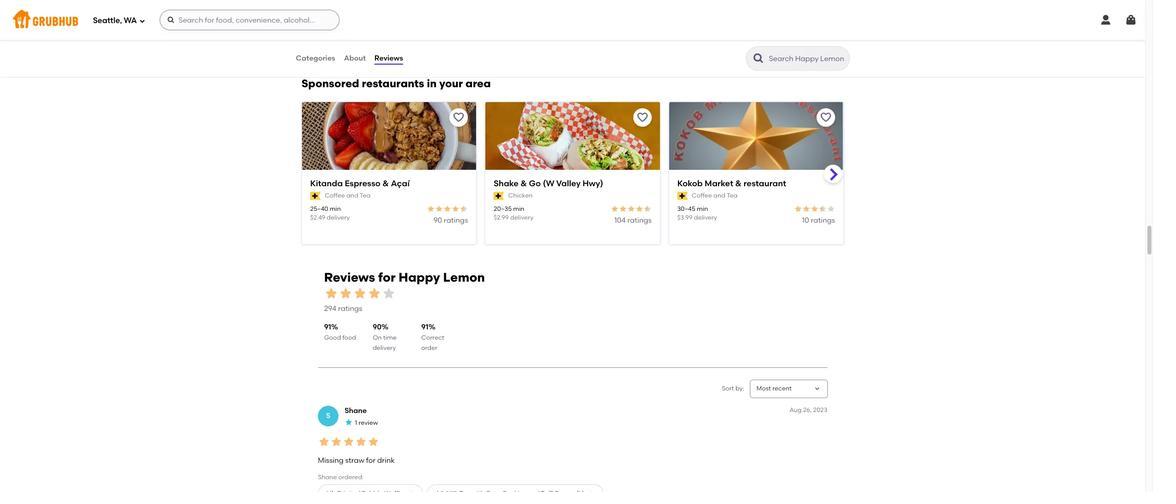 Task type: vqa. For each thing, say whether or not it's contained in the screenshot.


Task type: describe. For each thing, give the bounding box(es) containing it.
sponsored restaurants in your area
[[302, 77, 491, 90]]

market
[[705, 179, 733, 188]]

coffee for kokob
[[692, 192, 712, 199]]

1 review
[[355, 420, 378, 427]]

shake & go (w valley hwy) link
[[494, 178, 652, 190]]

seattle, wa
[[93, 16, 137, 25]]

tea for espresso
[[360, 192, 371, 199]]

20–35
[[494, 205, 512, 212]]

reviews for reviews
[[374, 54, 403, 63]]

1 horizontal spatial svg image
[[1100, 14, 1112, 26]]

coffee and tea for market
[[692, 192, 738, 199]]

& for kokob market & restaurant
[[735, 179, 742, 188]]

ratings for shake & go (w valley hwy)
[[627, 216, 652, 225]]

main navigation navigation
[[0, 0, 1145, 40]]

Sort by: field
[[757, 385, 792, 394]]

min for kokob
[[697, 205, 708, 212]]

0 horizontal spatial svg image
[[139, 18, 145, 24]]

straw
[[345, 456, 364, 465]]

seattle,
[[93, 16, 122, 25]]

ratings for kitanda espresso & açaí
[[444, 216, 468, 225]]

happy
[[399, 270, 440, 285]]

Search Happy Lemon search field
[[768, 54, 847, 64]]

area
[[466, 77, 491, 90]]

kitanda espresso & açaí
[[310, 179, 410, 188]]

shane for shane ordered:
[[318, 474, 337, 481]]

& for kitanda espresso & açaí
[[383, 179, 389, 188]]

1
[[355, 420, 357, 427]]

svg image
[[167, 16, 175, 24]]

shake & go (w valley hwy) logo image
[[486, 102, 660, 188]]

kitanda
[[310, 179, 343, 188]]

ordered:
[[338, 474, 364, 481]]

reviews for reviews for happy lemon
[[324, 270, 375, 285]]

categories
[[296, 54, 335, 63]]

shane for shane
[[345, 407, 367, 415]]

91 good food
[[324, 323, 356, 341]]

90 for 90 on time delivery
[[373, 323, 382, 332]]

subscription pass image for shake
[[494, 192, 504, 200]]

order
[[421, 345, 437, 352]]

reviews for happy lemon
[[324, 270, 485, 285]]

lemon
[[443, 270, 485, 285]]

espresso
[[345, 179, 381, 188]]

delivery for kitanda
[[327, 214, 350, 221]]

delivery for kokob
[[694, 214, 717, 221]]

aug 26, 2023
[[790, 407, 828, 414]]

food
[[342, 334, 356, 341]]

in
[[427, 77, 437, 90]]

ratings right the 294
[[338, 305, 362, 313]]

save this restaurant image for kitanda espresso & açaí
[[453, 111, 465, 124]]

wa
[[124, 16, 137, 25]]

91 correct order
[[421, 323, 444, 352]]

coffee and tea for espresso
[[325, 192, 371, 199]]

review
[[359, 420, 378, 427]]

294
[[324, 305, 336, 313]]

min for shake
[[513, 205, 524, 212]]

1 plus icon image from the left
[[408, 491, 414, 493]]

delivery inside 90 on time delivery
[[373, 345, 396, 352]]

sort by:
[[722, 385, 744, 393]]

save this restaurant image for kokob market & restaurant
[[820, 111, 832, 124]]

restaurant
[[744, 179, 786, 188]]

10 ratings
[[802, 216, 835, 225]]

$2.99
[[494, 214, 509, 221]]

2 & from the left
[[521, 179, 527, 188]]

and for market
[[714, 192, 725, 199]]

about button
[[343, 40, 366, 77]]

chicken
[[508, 192, 533, 199]]

91 for 91 correct order
[[421, 323, 428, 332]]

0 horizontal spatial for
[[366, 456, 376, 465]]

294 ratings
[[324, 305, 362, 313]]

time
[[383, 334, 397, 341]]

90 ratings
[[433, 216, 468, 225]]

s
[[326, 412, 330, 420]]

2 horizontal spatial svg image
[[1125, 14, 1137, 26]]

reviews button
[[374, 40, 404, 77]]

tea for market
[[727, 192, 738, 199]]

91 for 91 good food
[[324, 323, 331, 332]]



Task type: locate. For each thing, give the bounding box(es) containing it.
save this restaurant image
[[636, 111, 649, 124]]

90 inside 90 on time delivery
[[373, 323, 382, 332]]

& left go
[[521, 179, 527, 188]]

91 up good at the left of page
[[324, 323, 331, 332]]

0 horizontal spatial coffee
[[325, 192, 345, 199]]

shane ordered:
[[318, 474, 364, 481]]

delivery for shake
[[510, 214, 533, 221]]

coffee and tea down market at the top
[[692, 192, 738, 199]]

0 horizontal spatial &
[[383, 179, 389, 188]]

subscription pass image for kitanda
[[310, 192, 321, 200]]

91 up correct
[[421, 323, 428, 332]]

restaurants
[[362, 77, 424, 90]]

delivery inside 30–45 min $3.99 delivery
[[694, 214, 717, 221]]

1 horizontal spatial 91
[[421, 323, 428, 332]]

1 horizontal spatial for
[[378, 270, 396, 285]]

1 save this restaurant button from the left
[[450, 108, 468, 127]]

save this restaurant button for shake & go (w valley hwy)
[[633, 108, 652, 127]]

min
[[330, 205, 341, 212], [513, 205, 524, 212], [697, 205, 708, 212]]

91 inside 91 correct order
[[421, 323, 428, 332]]

reviews up '294 ratings'
[[324, 270, 375, 285]]

kokob market & restaurant logo image
[[669, 102, 843, 188]]

subscription pass image up 25–40
[[310, 192, 321, 200]]

and
[[346, 192, 358, 199], [714, 192, 725, 199]]

&
[[383, 179, 389, 188], [521, 179, 527, 188], [735, 179, 742, 188]]

0 vertical spatial reviews
[[374, 54, 403, 63]]

açaí
[[391, 179, 410, 188]]

2 subscription pass image from the left
[[494, 192, 504, 200]]

coffee and tea down kitanda espresso & açaí
[[325, 192, 371, 199]]

sponsored
[[302, 77, 359, 90]]

coffee down kitanda
[[325, 192, 345, 199]]

most recent
[[757, 385, 792, 393]]

kokob
[[677, 179, 703, 188]]

0 horizontal spatial 91
[[324, 323, 331, 332]]

shane up the 1
[[345, 407, 367, 415]]

0 horizontal spatial save this restaurant image
[[453, 111, 465, 124]]

shane
[[345, 407, 367, 415], [318, 474, 337, 481]]

1 save this restaurant image from the left
[[453, 111, 465, 124]]

$2.49
[[310, 214, 325, 221]]

2 coffee from the left
[[692, 192, 712, 199]]

0 horizontal spatial save this restaurant button
[[450, 108, 468, 127]]

drink
[[377, 456, 395, 465]]

1 vertical spatial for
[[366, 456, 376, 465]]

1 horizontal spatial save this restaurant image
[[820, 111, 832, 124]]

0 vertical spatial 90
[[433, 216, 442, 225]]

on
[[373, 334, 382, 341]]

1 horizontal spatial coffee and tea
[[692, 192, 738, 199]]

shake & go (w valley hwy)
[[494, 179, 603, 188]]

2 plus icon image from the left
[[588, 491, 595, 493]]

and down market at the top
[[714, 192, 725, 199]]

hwy)
[[583, 179, 603, 188]]

ratings left $2.99 on the top left of page
[[444, 216, 468, 225]]

and down kitanda espresso & açaí
[[346, 192, 358, 199]]

0 horizontal spatial subscription pass image
[[310, 192, 321, 200]]

your
[[439, 77, 463, 90]]

1 horizontal spatial plus icon image
[[588, 491, 595, 493]]

1 horizontal spatial and
[[714, 192, 725, 199]]

0 horizontal spatial and
[[346, 192, 358, 199]]

2 coffee and tea from the left
[[692, 192, 738, 199]]

1 horizontal spatial tea
[[727, 192, 738, 199]]

save this restaurant button for kitanda espresso & açaí
[[450, 108, 468, 127]]

min for kitanda
[[330, 205, 341, 212]]

search icon image
[[753, 52, 765, 65]]

min right 25–40
[[330, 205, 341, 212]]

1 horizontal spatial &
[[521, 179, 527, 188]]

star icon image
[[427, 205, 435, 213], [435, 205, 443, 213], [443, 205, 452, 213], [452, 205, 460, 213], [460, 205, 468, 213], [460, 205, 468, 213], [611, 205, 619, 213], [619, 205, 627, 213], [627, 205, 635, 213], [635, 205, 643, 213], [643, 205, 652, 213], [643, 205, 652, 213], [794, 205, 802, 213], [802, 205, 811, 213], [811, 205, 819, 213], [819, 205, 827, 213], [819, 205, 827, 213], [827, 205, 835, 213], [324, 286, 339, 301], [339, 286, 353, 301], [353, 286, 367, 301], [367, 286, 382, 301], [382, 286, 396, 301], [345, 419, 353, 427], [318, 436, 330, 449], [330, 436, 343, 449], [343, 436, 355, 449], [355, 436, 367, 449], [367, 436, 380, 449]]

coffee for kitanda
[[325, 192, 345, 199]]

delivery right $2.99 on the top left of page
[[510, 214, 533, 221]]

recent
[[772, 385, 792, 393]]

2 horizontal spatial subscription pass image
[[677, 192, 688, 200]]

tea
[[360, 192, 371, 199], [727, 192, 738, 199]]

2023
[[813, 407, 828, 414]]

2 horizontal spatial min
[[697, 205, 708, 212]]

0 vertical spatial for
[[378, 270, 396, 285]]

0 horizontal spatial 90
[[373, 323, 382, 332]]

coffee and tea
[[325, 192, 371, 199], [692, 192, 738, 199]]

ratings
[[444, 216, 468, 225], [627, 216, 652, 225], [811, 216, 835, 225], [338, 305, 362, 313]]

1 horizontal spatial min
[[513, 205, 524, 212]]

correct
[[421, 334, 444, 341]]

delivery inside '25–40 min $2.49 delivery'
[[327, 214, 350, 221]]

ratings for kokob market & restaurant
[[811, 216, 835, 225]]

by:
[[736, 385, 744, 393]]

3 save this restaurant button from the left
[[817, 108, 835, 127]]

aug
[[790, 407, 802, 414]]

svg image
[[1100, 14, 1112, 26], [1125, 14, 1137, 26], [139, 18, 145, 24]]

& right market at the top
[[735, 179, 742, 188]]

2 and from the left
[[714, 192, 725, 199]]

missing
[[318, 456, 344, 465]]

& left açaí
[[383, 179, 389, 188]]

0 horizontal spatial plus icon image
[[408, 491, 414, 493]]

about
[[344, 54, 366, 63]]

30–45
[[677, 205, 695, 212]]

10
[[802, 216, 809, 225]]

valley
[[556, 179, 581, 188]]

1 91 from the left
[[324, 323, 331, 332]]

1 and from the left
[[346, 192, 358, 199]]

most
[[757, 385, 771, 393]]

subscription pass image for kokob
[[677, 192, 688, 200]]

2 91 from the left
[[421, 323, 428, 332]]

subscription pass image up 20–35
[[494, 192, 504, 200]]

reviews
[[374, 54, 403, 63], [324, 270, 375, 285]]

2 horizontal spatial save this restaurant button
[[817, 108, 835, 127]]

20–35 min $2.99 delivery
[[494, 205, 533, 221]]

shane down the missing
[[318, 474, 337, 481]]

0 horizontal spatial min
[[330, 205, 341, 212]]

1 horizontal spatial shane
[[345, 407, 367, 415]]

1 vertical spatial shane
[[318, 474, 337, 481]]

save this restaurant image
[[453, 111, 465, 124], [820, 111, 832, 124]]

min inside '25–40 min $2.49 delivery'
[[330, 205, 341, 212]]

2 min from the left
[[513, 205, 524, 212]]

good
[[324, 334, 341, 341]]

missing straw for drink
[[318, 456, 395, 465]]

(w
[[543, 179, 554, 188]]

0 horizontal spatial shane
[[318, 474, 337, 481]]

min inside 30–45 min $3.99 delivery
[[697, 205, 708, 212]]

delivery right $2.49 at the top of the page
[[327, 214, 350, 221]]

25–40 min $2.49 delivery
[[310, 205, 350, 221]]

kitanda espresso & açaí link
[[310, 178, 468, 190]]

2 horizontal spatial &
[[735, 179, 742, 188]]

kitanda espresso & açaí logo image
[[302, 102, 476, 188]]

subscription pass image up 30–45
[[677, 192, 688, 200]]

for
[[378, 270, 396, 285], [366, 456, 376, 465]]

save this restaurant button
[[450, 108, 468, 127], [633, 108, 652, 127], [817, 108, 835, 127]]

categories button
[[295, 40, 336, 77]]

delivery down time
[[373, 345, 396, 352]]

104 ratings
[[615, 216, 652, 225]]

caret down icon image
[[813, 385, 821, 393]]

0 vertical spatial shane
[[345, 407, 367, 415]]

1 min from the left
[[330, 205, 341, 212]]

for left 'happy'
[[378, 270, 396, 285]]

3 subscription pass image from the left
[[677, 192, 688, 200]]

kokob market & restaurant
[[677, 179, 786, 188]]

subscription pass image
[[310, 192, 321, 200], [494, 192, 504, 200], [677, 192, 688, 200]]

90 for 90 ratings
[[433, 216, 442, 225]]

kokob market & restaurant link
[[677, 178, 835, 190]]

delivery right $3.99
[[694, 214, 717, 221]]

for left drink
[[366, 456, 376, 465]]

91
[[324, 323, 331, 332], [421, 323, 428, 332]]

3 & from the left
[[735, 179, 742, 188]]

90 on time delivery
[[373, 323, 397, 352]]

tea down espresso
[[360, 192, 371, 199]]

go
[[529, 179, 541, 188]]

sort
[[722, 385, 734, 393]]

coffee down kokob
[[692, 192, 712, 199]]

26,
[[803, 407, 812, 414]]

90
[[433, 216, 442, 225], [373, 323, 382, 332]]

0 horizontal spatial coffee and tea
[[325, 192, 371, 199]]

1 tea from the left
[[360, 192, 371, 199]]

1 subscription pass image from the left
[[310, 192, 321, 200]]

min inside 20–35 min $2.99 delivery
[[513, 205, 524, 212]]

reviews inside button
[[374, 54, 403, 63]]

1 & from the left
[[383, 179, 389, 188]]

25–40
[[310, 205, 328, 212]]

104
[[615, 216, 626, 225]]

1 vertical spatial reviews
[[324, 270, 375, 285]]

2 save this restaurant image from the left
[[820, 111, 832, 124]]

1 horizontal spatial 90
[[433, 216, 442, 225]]

ratings right 104
[[627, 216, 652, 225]]

91 inside 91 good food
[[324, 323, 331, 332]]

reviews up restaurants
[[374, 54, 403, 63]]

2 tea from the left
[[727, 192, 738, 199]]

2 save this restaurant button from the left
[[633, 108, 652, 127]]

delivery
[[327, 214, 350, 221], [510, 214, 533, 221], [694, 214, 717, 221], [373, 345, 396, 352]]

min down 'chicken'
[[513, 205, 524, 212]]

$3.99
[[677, 214, 693, 221]]

Search for food, convenience, alcohol... search field
[[160, 10, 339, 30]]

30–45 min $3.99 delivery
[[677, 205, 717, 221]]

ratings right "10"
[[811, 216, 835, 225]]

1 coffee from the left
[[325, 192, 345, 199]]

1 horizontal spatial subscription pass image
[[494, 192, 504, 200]]

1 horizontal spatial coffee
[[692, 192, 712, 199]]

tea down kokob market & restaurant
[[727, 192, 738, 199]]

1 horizontal spatial save this restaurant button
[[633, 108, 652, 127]]

1 coffee and tea from the left
[[325, 192, 371, 199]]

coffee
[[325, 192, 345, 199], [692, 192, 712, 199]]

and for espresso
[[346, 192, 358, 199]]

save this restaurant button for kokob market & restaurant
[[817, 108, 835, 127]]

shake
[[494, 179, 519, 188]]

plus icon image
[[408, 491, 414, 493], [588, 491, 595, 493]]

0 horizontal spatial tea
[[360, 192, 371, 199]]

3 min from the left
[[697, 205, 708, 212]]

delivery inside 20–35 min $2.99 delivery
[[510, 214, 533, 221]]

1 vertical spatial 90
[[373, 323, 382, 332]]

min right 30–45
[[697, 205, 708, 212]]



